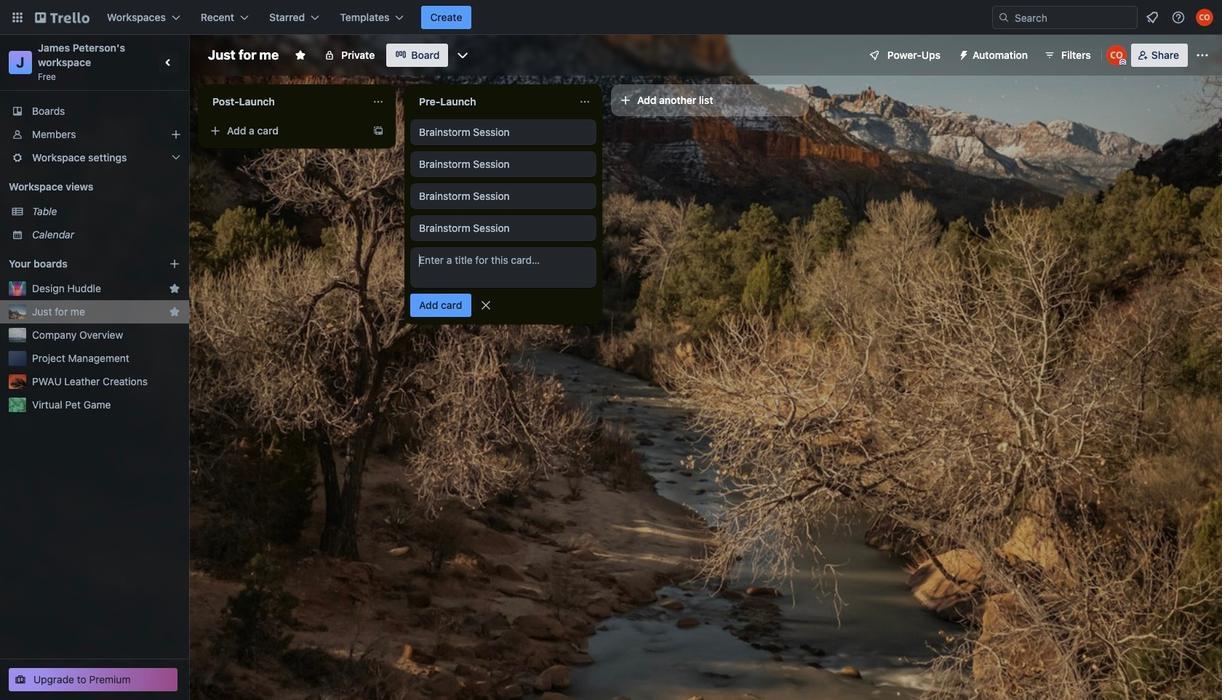 Task type: vqa. For each thing, say whether or not it's contained in the screenshot.
the right Templates
no



Task type: describe. For each thing, give the bounding box(es) containing it.
open information menu image
[[1172, 10, 1186, 25]]

show menu image
[[1196, 48, 1210, 63]]

Board name text field
[[201, 44, 286, 67]]

0 notifications image
[[1144, 9, 1162, 26]]

christina overa (christinaovera) image
[[1107, 45, 1127, 66]]

back to home image
[[35, 6, 90, 29]]

search image
[[999, 12, 1010, 23]]

create from template… image
[[373, 125, 384, 137]]

christina overa (christinaovera) image
[[1197, 9, 1214, 26]]

cancel image
[[479, 298, 493, 313]]

your boards with 6 items element
[[9, 255, 147, 273]]

this member is an admin of this board. image
[[1120, 59, 1127, 66]]



Task type: locate. For each thing, give the bounding box(es) containing it.
customize views image
[[456, 48, 470, 63]]

add board image
[[169, 258, 181, 270]]

None text field
[[204, 90, 367, 114], [411, 90, 574, 114], [204, 90, 367, 114], [411, 90, 574, 114]]

starred icon image
[[169, 283, 181, 295], [169, 306, 181, 318]]

2 starred icon image from the top
[[169, 306, 181, 318]]

Search field
[[1010, 7, 1138, 28]]

Enter a title for this card… text field
[[411, 247, 597, 288]]

star or unstar board image
[[295, 49, 307, 61]]

workspace navigation collapse icon image
[[159, 52, 179, 73]]

1 starred icon image from the top
[[169, 283, 181, 295]]

primary element
[[0, 0, 1223, 35]]

0 vertical spatial starred icon image
[[169, 283, 181, 295]]

1 vertical spatial starred icon image
[[169, 306, 181, 318]]

sm image
[[953, 44, 973, 64]]



